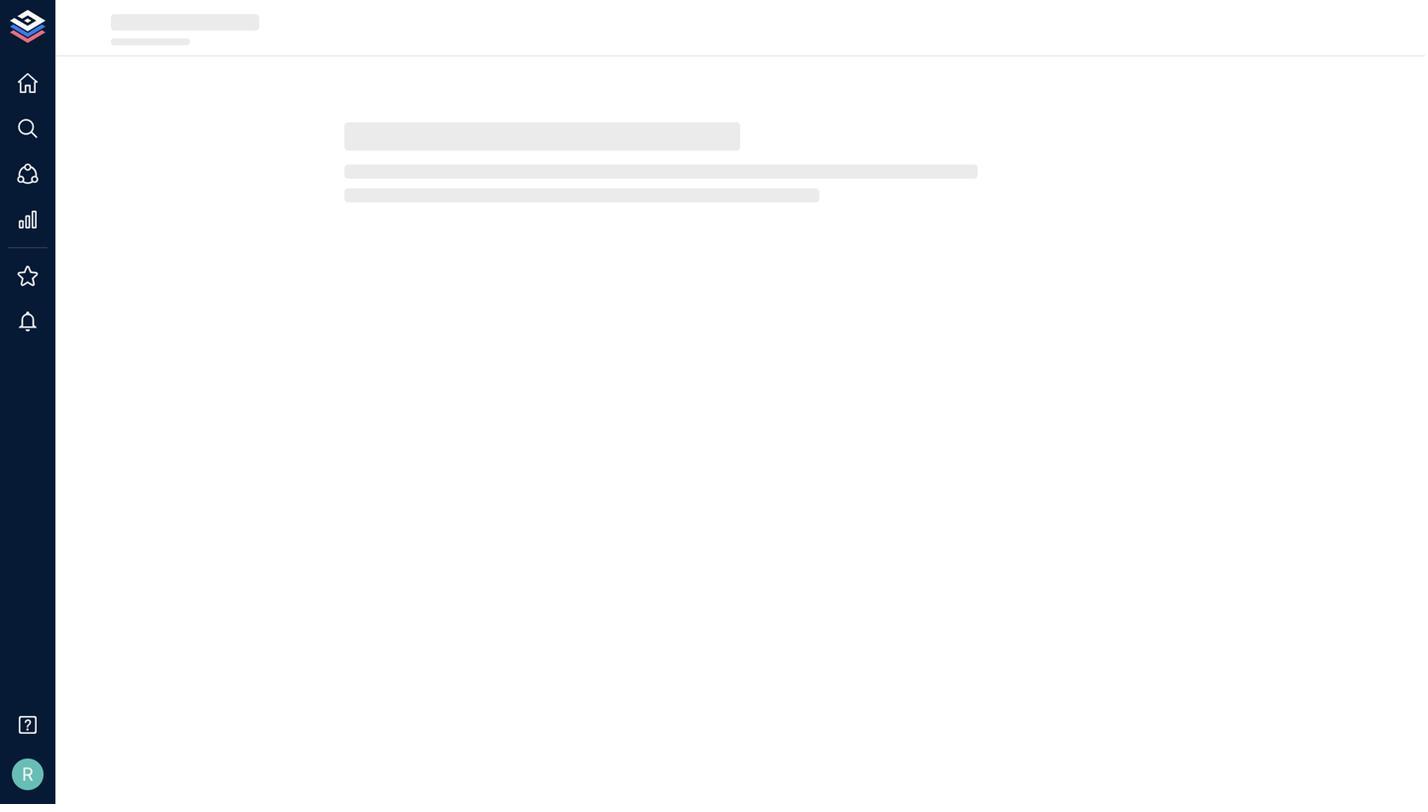 Task type: locate. For each thing, give the bounding box(es) containing it.
r button
[[6, 753, 50, 797]]

r
[[22, 764, 34, 786]]



Task type: vqa. For each thing, say whether or not it's contained in the screenshot.
R Button at the bottom left of page
yes



